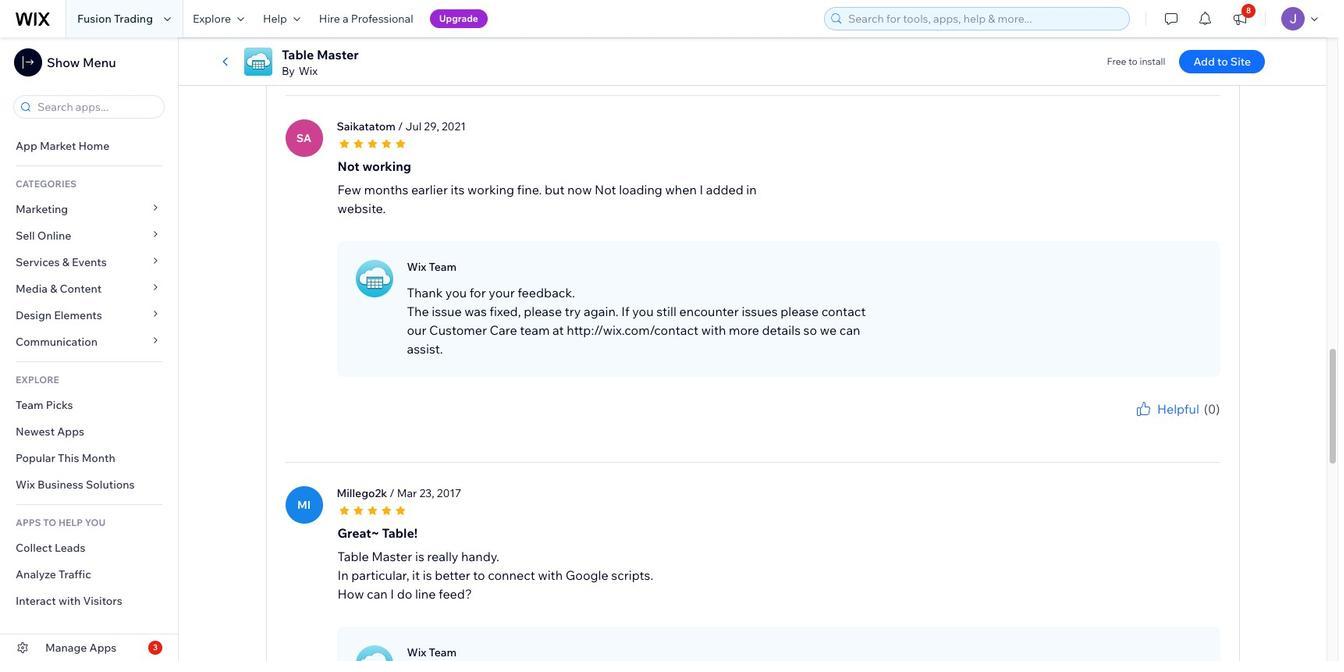 Task type: vqa. For each thing, say whether or not it's contained in the screenshot.
"12" to the top
no



Task type: describe. For each thing, give the bounding box(es) containing it.
for for feedback
[[1144, 418, 1156, 430]]

sa
[[297, 131, 312, 145]]

design elements link
[[0, 302, 178, 329]]

great~
[[338, 525, 379, 541]]

0 vertical spatial team
[[429, 260, 457, 274]]

to inside great~ table! table master is really handy. in particular, it is better to connect with google scripts. how can i do line feed?
[[473, 567, 485, 583]]

/ for table!
[[390, 486, 395, 500]]

analyze traffic link
[[0, 561, 178, 588]]

1 horizontal spatial you
[[633, 303, 654, 319]]

analyze
[[16, 568, 56, 582]]

newest apps
[[16, 425, 84, 439]]

mi
[[297, 498, 311, 512]]

handy.
[[461, 549, 500, 564]]

table master by wix
[[282, 47, 359, 78]]

3
[[153, 643, 158, 653]]

trading
[[114, 12, 153, 26]]

we
[[820, 322, 837, 338]]

by
[[282, 64, 295, 78]]

8
[[1247, 5, 1252, 16]]

wix inside table master by wix
[[299, 64, 318, 78]]

a
[[343, 12, 349, 26]]

events
[[72, 255, 107, 269]]

not working few months earlier its working fine. but now not loading when i added in website.
[[338, 158, 757, 216]]

can inside "thank you for your feedback. the issue was fixed, please try again.  if you still encounter issues please contact our customer care team at http://wix.com/contact ​with more details so we can assist."
[[840, 322, 861, 338]]

free to install
[[1108, 55, 1166, 67]]

months
[[364, 182, 409, 197]]

you
[[85, 517, 106, 529]]

services & events
[[16, 255, 107, 269]]

manage apps
[[45, 641, 117, 655]]

​with
[[702, 322, 726, 338]]

wix down the line
[[407, 645, 427, 659]]

the
[[407, 303, 429, 319]]

/ for working
[[398, 119, 403, 133]]

team inside sidebar element
[[16, 398, 43, 412]]

menu
[[83, 55, 116, 70]]

media & content link
[[0, 276, 178, 302]]

wix business solutions
[[16, 478, 135, 492]]

2 please from the left
[[781, 303, 819, 319]]

saikatatom / jul 29, 2021
[[337, 119, 466, 133]]

newest
[[16, 425, 55, 439]]

8 button
[[1223, 0, 1258, 37]]

your for feedback
[[1158, 418, 1178, 430]]

add
[[1194, 55, 1216, 69]]

you for thank you for your feedback
[[1126, 418, 1142, 430]]

team
[[520, 322, 550, 338]]

help
[[58, 517, 83, 529]]

categories
[[16, 178, 77, 190]]

saikatatom
[[337, 119, 396, 133]]

apps for newest apps
[[57, 425, 84, 439]]

leads
[[55, 541, 85, 555]]

connect
[[488, 567, 535, 583]]

table inside table master by wix
[[282, 47, 314, 62]]

marketing
[[16, 202, 68, 216]]

still
[[657, 303, 677, 319]]

apps
[[16, 517, 41, 529]]

visitors
[[83, 594, 122, 608]]

1 vertical spatial is
[[423, 567, 432, 583]]

add to site
[[1194, 55, 1252, 69]]

sidebar element
[[0, 37, 179, 661]]

Search apps... field
[[33, 96, 159, 118]]

our
[[407, 322, 427, 338]]

interact with visitors link
[[0, 588, 178, 614]]

0 vertical spatial is
[[415, 549, 425, 564]]

manage
[[45, 641, 87, 655]]

w i image
[[356, 260, 393, 297]]

master inside table master by wix
[[317, 47, 359, 62]]

1 please from the left
[[524, 303, 562, 319]]

services
[[16, 255, 60, 269]]

in
[[747, 182, 757, 197]]

do
[[397, 586, 412, 602]]

better
[[435, 567, 471, 583]]

& for content
[[50, 282, 57, 296]]

interact with visitors
[[16, 594, 122, 608]]

hire a professional
[[319, 12, 414, 26]]

apps for manage apps
[[89, 641, 117, 655]]

communication
[[16, 335, 100, 349]]

marketing link
[[0, 196, 178, 223]]

show
[[47, 55, 80, 70]]

millego2k / mar 23, 2017
[[337, 486, 462, 500]]

fusion
[[77, 12, 112, 26]]

picks
[[46, 398, 73, 412]]

if
[[622, 303, 630, 319]]

1 horizontal spatial not
[[595, 182, 616, 197]]

hire
[[319, 12, 340, 26]]

you for thank you for your feedback. the issue was fixed, please try again.  if you still encounter issues please contact our customer care team at http://wix.com/contact ​with more details so we can assist.
[[446, 285, 467, 300]]

2 vertical spatial team
[[429, 645, 457, 659]]

but
[[545, 182, 565, 197]]

contact
[[822, 303, 866, 319]]

jul
[[406, 119, 422, 133]]

assist.
[[407, 341, 443, 357]]

earlier
[[411, 182, 448, 197]]

its
[[451, 182, 465, 197]]

really
[[427, 549, 459, 564]]

mar
[[397, 486, 417, 500]]

2 (0) from the top
[[1205, 401, 1221, 417]]

wix business solutions link
[[0, 472, 178, 498]]

Search for tools, apps, help & more... field
[[844, 8, 1125, 30]]

& for events
[[62, 255, 69, 269]]

month
[[82, 451, 115, 465]]

this
[[58, 451, 79, 465]]

sell online link
[[0, 223, 178, 249]]

design elements
[[16, 308, 102, 322]]

to for free
[[1129, 55, 1138, 67]]

i inside not working few months earlier its working fine. but now not loading when i added in website.
[[700, 182, 704, 197]]

sell online
[[16, 229, 71, 243]]

1 helpful button from the top
[[1134, 32, 1200, 51]]



Task type: locate. For each thing, give the bounding box(es) containing it.
add to site button
[[1180, 50, 1266, 73]]

your up fixed,
[[489, 285, 515, 300]]

you
[[446, 285, 467, 300], [633, 303, 654, 319], [1126, 418, 1142, 430]]

& left events
[[62, 255, 69, 269]]

site
[[1231, 55, 1252, 69]]

to inside button
[[1218, 55, 1229, 69]]

thank inside "thank you for your feedback. the issue was fixed, please try again.  if you still encounter issues please contact our customer care team at http://wix.com/contact ​with more details so we can assist."
[[407, 285, 443, 300]]

help button
[[254, 0, 310, 37]]

wix down popular
[[16, 478, 35, 492]]

content
[[60, 282, 102, 296]]

helpful up install
[[1158, 34, 1200, 50]]

you right if
[[633, 303, 654, 319]]

1 horizontal spatial working
[[468, 182, 515, 197]]

1 horizontal spatial your
[[1158, 418, 1178, 430]]

with left 'google'
[[538, 567, 563, 583]]

0 horizontal spatial not
[[338, 158, 360, 174]]

0 horizontal spatial /
[[390, 486, 395, 500]]

(0) up add
[[1205, 34, 1221, 50]]

wix right w i image
[[407, 260, 427, 274]]

is right it
[[423, 567, 432, 583]]

working right 'its'
[[468, 182, 515, 197]]

free
[[1108, 55, 1127, 67]]

0 horizontal spatial your
[[489, 285, 515, 300]]

0 vertical spatial &
[[62, 255, 69, 269]]

try
[[565, 303, 581, 319]]

with down the traffic
[[59, 594, 81, 608]]

1 horizontal spatial apps
[[89, 641, 117, 655]]

&
[[62, 255, 69, 269], [50, 282, 57, 296]]

wix inside sidebar element
[[16, 478, 35, 492]]

1 vertical spatial /
[[390, 486, 395, 500]]

1 vertical spatial apps
[[89, 641, 117, 655]]

2 horizontal spatial to
[[1218, 55, 1229, 69]]

wix team up the 'the'
[[407, 260, 457, 274]]

1 vertical spatial can
[[367, 586, 388, 602]]

0 horizontal spatial for
[[470, 285, 486, 300]]

for inside "thank you for your feedback. the issue was fixed, please try again.  if you still encounter issues please contact our customer care team at http://wix.com/contact ​with more details so we can assist."
[[470, 285, 486, 300]]

23,
[[420, 486, 435, 500]]

collect
[[16, 541, 52, 555]]

app market home link
[[0, 133, 178, 159]]

apps to help you
[[16, 517, 106, 529]]

encounter
[[680, 303, 739, 319]]

your left feedback
[[1158, 418, 1178, 430]]

i right "when"
[[700, 182, 704, 197]]

2 wix team from the top
[[407, 645, 457, 659]]

is up it
[[415, 549, 425, 564]]

wix team down the line
[[407, 645, 457, 659]]

team down the feed?
[[429, 645, 457, 659]]

1 vertical spatial for
[[1144, 418, 1156, 430]]

elements
[[54, 308, 102, 322]]

business
[[37, 478, 83, 492]]

1 vertical spatial helpful
[[1158, 401, 1200, 417]]

details
[[762, 322, 801, 338]]

0 horizontal spatial to
[[473, 567, 485, 583]]

fixed,
[[490, 303, 521, 319]]

1 horizontal spatial /
[[398, 119, 403, 133]]

1 vertical spatial &
[[50, 282, 57, 296]]

i left do
[[391, 586, 394, 602]]

when
[[666, 182, 697, 197]]

0 vertical spatial helpful button
[[1134, 32, 1200, 51]]

0 horizontal spatial with
[[59, 594, 81, 608]]

so
[[804, 322, 818, 338]]

was
[[465, 303, 487, 319]]

1 horizontal spatial table
[[338, 549, 369, 564]]

to down the handy.
[[473, 567, 485, 583]]

to right 'free'
[[1129, 55, 1138, 67]]

1 horizontal spatial can
[[840, 322, 861, 338]]

1 vertical spatial you
[[633, 303, 654, 319]]

0 horizontal spatial &
[[50, 282, 57, 296]]

solutions
[[86, 478, 135, 492]]

wix
[[299, 64, 318, 78], [407, 260, 427, 274], [16, 478, 35, 492], [407, 645, 427, 659]]

master down a
[[317, 47, 359, 62]]

popular
[[16, 451, 55, 465]]

with inside great~ table! table master is really handy. in particular, it is better to connect with google scripts. how can i do line feed?
[[538, 567, 563, 583]]

upgrade button
[[430, 9, 488, 28]]

0 vertical spatial with
[[538, 567, 563, 583]]

popular this month link
[[0, 445, 178, 472]]

table master logo image
[[244, 48, 272, 76]]

is
[[415, 549, 425, 564], [423, 567, 432, 583]]

table up in
[[338, 549, 369, 564]]

0 horizontal spatial i
[[391, 586, 394, 602]]

apps
[[57, 425, 84, 439], [89, 641, 117, 655]]

loading
[[619, 182, 663, 197]]

0 horizontal spatial apps
[[57, 425, 84, 439]]

your
[[489, 285, 515, 300], [1158, 418, 1178, 430]]

1 horizontal spatial please
[[781, 303, 819, 319]]

sell
[[16, 229, 35, 243]]

can down particular,
[[367, 586, 388, 602]]

how
[[338, 586, 364, 602]]

0 horizontal spatial working
[[363, 158, 411, 174]]

1 vertical spatial your
[[1158, 418, 1178, 430]]

customer
[[430, 322, 487, 338]]

0 vertical spatial wix team
[[407, 260, 457, 274]]

1 vertical spatial (0)
[[1205, 401, 1221, 417]]

1 horizontal spatial i
[[700, 182, 704, 197]]

master
[[317, 47, 359, 62], [372, 549, 413, 564]]

/ left jul
[[398, 119, 403, 133]]

1 vertical spatial not
[[595, 182, 616, 197]]

apps right manage
[[89, 641, 117, 655]]

1 horizontal spatial thank
[[1097, 418, 1124, 430]]

explore
[[16, 374, 59, 386]]

master up particular,
[[372, 549, 413, 564]]

not up few
[[338, 158, 360, 174]]

your inside "thank you for your feedback. the issue was fixed, please try again.  if you still encounter issues please contact our customer care team at http://wix.com/contact ​with more details so we can assist."
[[489, 285, 515, 300]]

table up by
[[282, 47, 314, 62]]

2 helpful button from the top
[[1134, 399, 1200, 418]]

communication link
[[0, 329, 178, 355]]

you left feedback
[[1126, 418, 1142, 430]]

helpful up thank you for your feedback
[[1158, 401, 1200, 417]]

to for add
[[1218, 55, 1229, 69]]

0 vertical spatial master
[[317, 47, 359, 62]]

0 vertical spatial table
[[282, 47, 314, 62]]

traffic
[[59, 568, 91, 582]]

thank for thank you for your feedback. the issue was fixed, please try again.  if you still encounter issues please contact our customer care team at http://wix.com/contact ​with more details so we can assist.
[[407, 285, 443, 300]]

1 vertical spatial master
[[372, 549, 413, 564]]

team picks
[[16, 398, 73, 412]]

install
[[1140, 55, 1166, 67]]

at
[[553, 322, 564, 338]]

help
[[263, 12, 287, 26]]

1 horizontal spatial master
[[372, 549, 413, 564]]

team down 'explore'
[[16, 398, 43, 412]]

0 vertical spatial working
[[363, 158, 411, 174]]

0 horizontal spatial you
[[446, 285, 467, 300]]

1 vertical spatial i
[[391, 586, 394, 602]]

can inside great~ table! table master is really handy. in particular, it is better to connect with google scripts. how can i do line feed?
[[367, 586, 388, 602]]

working
[[363, 158, 411, 174], [468, 182, 515, 197]]

apps up this
[[57, 425, 84, 439]]

for left feedback
[[1144, 418, 1156, 430]]

0 vertical spatial (0)
[[1205, 34, 1221, 50]]

wix right by
[[299, 64, 318, 78]]

0 horizontal spatial table
[[282, 47, 314, 62]]

1 helpful from the top
[[1158, 34, 1200, 50]]

thank
[[407, 285, 443, 300], [1097, 418, 1124, 430]]

0 vertical spatial not
[[338, 158, 360, 174]]

millego2k
[[337, 486, 387, 500]]

0 vertical spatial thank
[[407, 285, 443, 300]]

1 vertical spatial working
[[468, 182, 515, 197]]

table inside great~ table! table master is really handy. in particular, it is better to connect with google scripts. how can i do line feed?
[[338, 549, 369, 564]]

1 vertical spatial thank
[[1097, 418, 1124, 430]]

team
[[429, 260, 457, 274], [16, 398, 43, 412], [429, 645, 457, 659]]

0 horizontal spatial master
[[317, 47, 359, 62]]

2021
[[442, 119, 466, 133]]

0 horizontal spatial can
[[367, 586, 388, 602]]

feedback
[[1180, 418, 1221, 430]]

/ left mar
[[390, 486, 395, 500]]

1 vertical spatial with
[[59, 594, 81, 608]]

29,
[[424, 119, 439, 133]]

please up so
[[781, 303, 819, 319]]

for up was at top
[[470, 285, 486, 300]]

scripts.
[[612, 567, 654, 583]]

0 vertical spatial you
[[446, 285, 467, 300]]

not right now
[[595, 182, 616, 197]]

please
[[524, 303, 562, 319], [781, 303, 819, 319]]

google
[[566, 567, 609, 583]]

2 helpful from the top
[[1158, 401, 1200, 417]]

0 vertical spatial can
[[840, 322, 861, 338]]

thank for thank you for your feedback
[[1097, 418, 1124, 430]]

show menu
[[47, 55, 116, 70]]

thank you for your feedback. the issue was fixed, please try again.  if you still encounter issues please contact our customer care team at http://wix.com/contact ​with more details so we can assist.
[[407, 285, 866, 357]]

again.
[[584, 303, 619, 319]]

0 vertical spatial i
[[700, 182, 704, 197]]

0 vertical spatial helpful
[[1158, 34, 1200, 50]]

1 wix team from the top
[[407, 260, 457, 274]]

to left the site
[[1218, 55, 1229, 69]]

fusion trading
[[77, 12, 153, 26]]

1 vertical spatial helpful button
[[1134, 399, 1200, 418]]

design
[[16, 308, 52, 322]]

0 vertical spatial your
[[489, 285, 515, 300]]

line
[[415, 586, 436, 602]]

feed?
[[439, 586, 472, 602]]

for for feedback.
[[470, 285, 486, 300]]

issues
[[742, 303, 778, 319]]

table
[[282, 47, 314, 62], [338, 549, 369, 564]]

& right media
[[50, 282, 57, 296]]

1 horizontal spatial &
[[62, 255, 69, 269]]

working up months
[[363, 158, 411, 174]]

i
[[700, 182, 704, 197], [391, 586, 394, 602]]

1 (0) from the top
[[1205, 34, 1221, 50]]

0 horizontal spatial thank
[[407, 285, 443, 300]]

newest apps link
[[0, 418, 178, 445]]

media & content
[[16, 282, 102, 296]]

1 horizontal spatial to
[[1129, 55, 1138, 67]]

app market home
[[16, 139, 110, 153]]

care
[[490, 322, 517, 338]]

0 vertical spatial apps
[[57, 425, 84, 439]]

0 vertical spatial for
[[470, 285, 486, 300]]

you up issue
[[446, 285, 467, 300]]

1 horizontal spatial for
[[1144, 418, 1156, 430]]

(0) up feedback
[[1205, 401, 1221, 417]]

great~ table! table master is really handy. in particular, it is better to connect with google scripts. how can i do line feed?
[[338, 525, 654, 602]]

helpful
[[1158, 34, 1200, 50], [1158, 401, 1200, 417]]

can down 'contact'
[[840, 322, 861, 338]]

collect leads
[[16, 541, 85, 555]]

your for feedback.
[[489, 285, 515, 300]]

1 vertical spatial wix team
[[407, 645, 457, 659]]

2 horizontal spatial you
[[1126, 418, 1142, 430]]

fine.
[[517, 182, 542, 197]]

table!
[[382, 525, 418, 541]]

hire a professional link
[[310, 0, 423, 37]]

1 vertical spatial team
[[16, 398, 43, 412]]

i inside great~ table! table master is really handy. in particular, it is better to connect with google scripts. how can i do line feed?
[[391, 586, 394, 602]]

master inside great~ table! table master is really handy. in particular, it is better to connect with google scripts. how can i do line feed?
[[372, 549, 413, 564]]

0 vertical spatial /
[[398, 119, 403, 133]]

professional
[[351, 12, 414, 26]]

services & events link
[[0, 249, 178, 276]]

with inside sidebar element
[[59, 594, 81, 608]]

0 horizontal spatial please
[[524, 303, 562, 319]]

home
[[78, 139, 110, 153]]

1 vertical spatial table
[[338, 549, 369, 564]]

1 horizontal spatial with
[[538, 567, 563, 583]]

explore
[[193, 12, 231, 26]]

helpful button
[[1134, 32, 1200, 51], [1134, 399, 1200, 418]]

2 vertical spatial you
[[1126, 418, 1142, 430]]

media
[[16, 282, 48, 296]]

team up issue
[[429, 260, 457, 274]]

please down feedback.
[[524, 303, 562, 319]]



